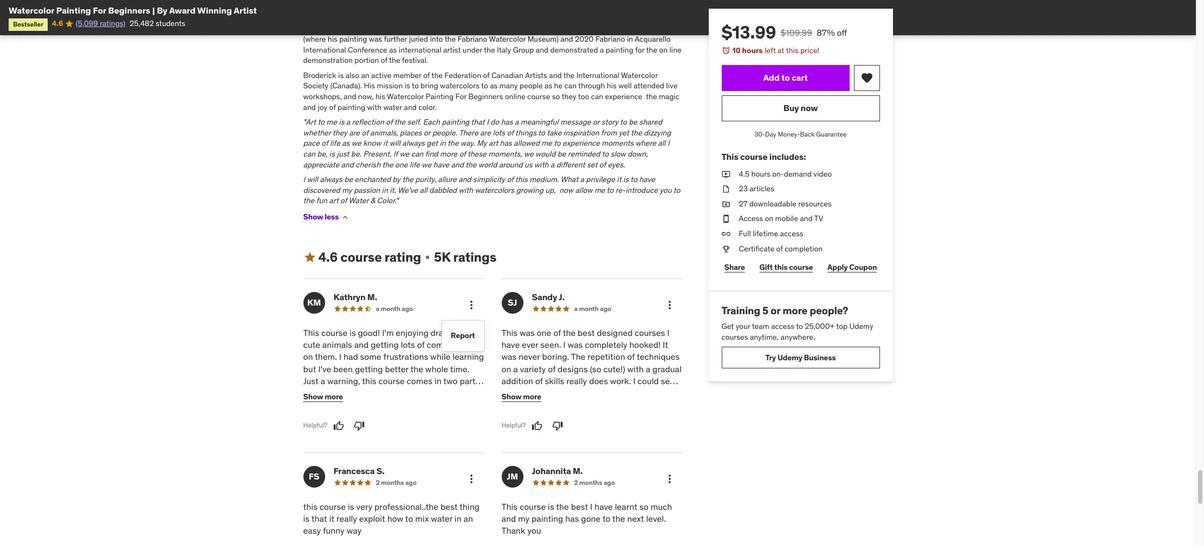 Task type: locate. For each thing, give the bounding box(es) containing it.
0 horizontal spatial "watercolour
[[303, 388, 353, 399]]

just inside this course is good! i'm enjoying drawing the cute animals and getting lots of compliments on them. i had some frustrations while learning but i've been getting better the whole time. just a warning, this course comes in two parts, "watercolour essentials" and "watercolour starters" that use different colours. the first half uses permanent rose, yellow ochre, and cerulean, but the second uses alizarin crimson, cobalt blue, hansa yellow light, and a sap green. i think it might be because those colours are supposed to glaze better. i also noticed that the "sap green" he uses has a very different formula from the w&n or daniel smith versions (it might not matter that much though). i also get the idea of a bead, but i still have no idea what "align the bead" means lol. maybe it just means keep it
[[338, 534, 353, 544]]

attended
[[634, 81, 665, 91]]

lots inside his impressionistic style of watercolors have not only been shown in group exhibitions in metro vancouver but in italy at the 2019 fabriano in acquarello international exhibition  as one of the representing artists for canada (where his painting was further juried into the fabriano watercolor museum) and 2020 fabriano in acquarello international conference as international artist under the italy group and demonstrated a painting for the on line demonstration portion of the festival. broderick is also an active member of the federation of canadian artists and the international watercolor society (canada). his mission is to bring watercolors to as many people as he can through his well attended live workshops, and now, his watercolor painting for beginners online course so they too can experience  the magic and joy of painting with water and color. "art to me is a reflection of the self. each painting that i do has a meaningful message or story to be shared whether they are of animals, places or people. there are lots of things to take inspiration from yet the dizzying pace of life as we know it will always get in the way. my art has allowed me to experience moments where all i can be, is just be. present. if we can find more of these moments, we would be reminded to slow down, appreciate and cherish the one life we have and the world around us with a different set of eyes. i will always be enchanted by the purity, allure and simplicity of this medium. what a privilege it is to have discovered my passion in it. we've all dabbled with watercolors growing up,  now allow me to re-introduce you to the fun art of water & color."
[[493, 128, 505, 138]]

show more down just
[[303, 392, 343, 402]]

0 vertical spatial very
[[303, 485, 319, 496]]

this inside this was one of the best designed courses i have ever seen. i was completely hooked! it was never boring. the repetition of techniques on a variety of designs (so cute!) with a gradual addition of skills really does work. i could see the improvement as the course went along. i tested some different papers by repeating the designs (the chameleon doesn't lie). hey folks, it's all about the water, lots of water, and the splash reminder between videos is brilliant! the only thing that i didn't like was the repetitious background music. thanks — now it is permanently stuck in my head…
[[502, 327, 518, 338]]

ago up designed
[[600, 304, 611, 313]]

around
[[499, 160, 523, 169]]

1 vertical spatial from
[[388, 485, 406, 496]]

life down whether
[[330, 138, 340, 148]]

1 horizontal spatial the
[[502, 449, 516, 459]]

1 horizontal spatial only
[[518, 449, 534, 459]]

we right if on the left
[[400, 149, 409, 159]]

an inside this course is very professional..the best thing is that it really exploit how to mix water in an easy funny way
[[464, 513, 473, 524]]

watercolor painting for beginners | by award winning artist
[[9, 5, 257, 16]]

1 months from the left
[[381, 478, 404, 487]]

very up smith
[[303, 485, 319, 496]]

2 for s.
[[376, 478, 380, 487]]

head…
[[614, 473, 641, 484]]

we up us
[[524, 149, 534, 159]]

1 horizontal spatial 2
[[574, 478, 578, 487]]

lots down doesn't
[[590, 424, 605, 435]]

xsmall image for 27
[[722, 199, 730, 209]]

thing down reminder
[[536, 449, 556, 459]]

though).
[[303, 509, 335, 520]]

4.6 for 4.6 course rating
[[318, 249, 338, 266]]

to down member at the left of page
[[412, 81, 419, 91]]

have up into
[[437, 13, 453, 23]]

been left shown
[[483, 13, 500, 23]]

m. down didn't
[[573, 465, 583, 476]]

0 horizontal spatial only
[[468, 13, 481, 23]]

really up way
[[337, 513, 357, 524]]

1 horizontal spatial so
[[640, 501, 649, 512]]

xsmall image inside show less button
[[341, 213, 350, 222]]

eyes.
[[608, 160, 625, 169]]

show more button
[[303, 386, 343, 408], [502, 386, 541, 408]]

doesn't
[[596, 412, 625, 423]]

show more for starters"
[[303, 392, 343, 402]]

drawing
[[431, 327, 462, 338]]

with inside this was one of the best designed courses i have ever seen. i was completely hooked! it was never boring. the repetition of techniques on a variety of designs (so cute!) with a gradual addition of skills really does work. i could see the improvement as the course went along. i tested some different papers by repeating the designs (the chameleon doesn't lie). hey folks, it's all about the water, lots of water, and the splash reminder between videos is brilliant! the only thing that i didn't like was the repetitious background music. thanks — now it is permanently stuck in my head…
[[627, 364, 644, 374]]

1 horizontal spatial show more button
[[502, 386, 541, 408]]

this inside his impressionistic style of watercolors have not only been shown in group exhibitions in metro vancouver but in italy at the 2019 fabriano in acquarello international exhibition  as one of the representing artists for canada (where his painting was further juried into the fabriano watercolor museum) and 2020 fabriano in acquarello international conference as international artist under the italy group and demonstrated a painting for the on line demonstration portion of the festival. broderick is also an active member of the federation of canadian artists and the international watercolor society (canada). his mission is to bring watercolors to as many people as he can through his well attended live workshops, and now, his watercolor painting for beginners online course so they too can experience  the magic and joy of painting with water and color. "art to me is a reflection of the self. each painting that i do has a meaningful message or story to be shared whether they are of animals, places or people. there are lots of things to take inspiration from yet the dizzying pace of life as we know it will always get in the way. my art has allowed me to experience moments where all i can be, is just be. present. if we can find more of these moments, we would be reminded to slow down, appreciate and cherish the one life we have and the world around us with a different set of eyes. i will always be enchanted by the purity, allure and simplicity of this medium. what a privilege it is to have discovered my passion in it. we've all dabbled with watercolors growing up,  now allow me to re-introduce you to the fun art of water & color."
[[515, 175, 528, 184]]

0 vertical spatial italy
[[303, 24, 317, 33]]

best inside this course is very professional..the best thing is that it really exploit how to mix water in an easy funny way
[[441, 501, 458, 512]]

in inside this course is good! i'm enjoying drawing the cute animals and getting lots of compliments on them. i had some frustrations while learning but i've been getting better the whole time. just a warning, this course comes in two parts, "watercolour essentials" and "watercolour starters" that use different colours. the first half uses permanent rose, yellow ochre, and cerulean, but the second uses alizarin crimson, cobalt blue, hansa yellow light, and a sap green. i think it might be because those colours are supposed to glaze better. i also noticed that the "sap green" he uses has a very different formula from the w&n or daniel smith versions (it might not matter that much though). i also get the idea of a bead, but i still have no idea what "align the bead" means lol. maybe it just means keep it
[[435, 376, 442, 387]]

wishlist image
[[860, 71, 873, 84]]

at right the left
[[778, 46, 785, 55]]

has inside this course is the best i have learnt so much and my painting has gone to the next level. thank you
[[565, 513, 579, 524]]

bead,
[[424, 509, 445, 520]]

2 horizontal spatial now
[[801, 102, 818, 113]]

2 horizontal spatial my
[[600, 473, 612, 484]]

as inside this was one of the best designed courses i have ever seen. i was completely hooked! it was never boring. the repetition of techniques on a variety of designs (so cute!) with a gradual addition of skills really does work. i could see the improvement as the course went along. i tested some different papers by repeating the designs (the chameleon doesn't lie). hey folks, it's all about the water, lots of water, and the splash reminder between videos is brilliant! the only thing that i didn't like was the repetitious background music. thanks — now it is permanently stuck in my head…
[[570, 388, 579, 399]]

medium.
[[530, 175, 559, 184]]

2 a month ago from the left
[[574, 304, 611, 313]]

very inside this course is very professional..the best thing is that it really exploit how to mix water in an easy funny way
[[356, 501, 373, 512]]

painting up people. at the left top of the page
[[442, 117, 470, 127]]

more inside his impressionistic style of watercolors have not only been shown in group exhibitions in metro vancouver but in italy at the 2019 fabriano in acquarello international exhibition  as one of the representing artists for canada (where his painting was further juried into the fabriano watercolor museum) and 2020 fabriano in acquarello international conference as international artist under the italy group and demonstrated a painting for the on line demonstration portion of the festival. broderick is also an active member of the federation of canadian artists and the international watercolor society (canada). his mission is to bring watercolors to as many people as he can through his well attended live workshops, and now, his watercolor painting for beginners online course so they too can experience  the magic and joy of painting with water and color. "art to me is a reflection of the self. each painting that i do has a meaningful message or story to be shared whether they are of animals, places or people. there are lots of things to take inspiration from yet the dizzying pace of life as we know it will always get in the way. my art has allowed me to experience moments where all i can be, is just be. present. if we can find more of these moments, we would be reminded to slow down, appreciate and cherish the one life we have and the world around us with a different set of eyes. i will always be enchanted by the purity, allure and simplicity of this medium. what a privilege it is to have discovered my passion in it. we've all dabbled with watercolors growing up,  now allow me to re-introduce you to the fun art of water & color."
[[440, 149, 457, 159]]

0 horizontal spatial you
[[528, 525, 541, 536]]

1 horizontal spatial water
[[431, 513, 453, 524]]

1 vertical spatial means
[[355, 534, 380, 544]]

team
[[752, 321, 769, 331]]

1 horizontal spatial 4.6
[[318, 249, 338, 266]]

some inside this course is good! i'm enjoying drawing the cute animals and getting lots of compliments on them. i had some frustrations while learning but i've been getting better the whole time. just a warning, this course comes in two parts, "watercolour essentials" and "watercolour starters" that use different colours. the first half uses permanent rose, yellow ochre, and cerulean, but the second uses alizarin crimson, cobalt blue, hansa yellow light, and a sap green. i think it might be because those colours are supposed to glaze better. i also noticed that the "sap green" he uses has a very different formula from the w&n or daniel smith versions (it might not matter that much though). i also get the idea of a bead, but i still have no idea what "align the bead" means lol. maybe it just means keep it
[[360, 351, 381, 362]]

not inside this course is good! i'm enjoying drawing the cute animals and getting lots of compliments on them. i had some frustrations while learning but i've been getting better the whole time. just a warning, this course comes in two parts, "watercolour essentials" and "watercolour starters" that use different colours. the first half uses permanent rose, yellow ochre, and cerulean, but the second uses alizarin crimson, cobalt blue, hansa yellow light, and a sap green. i think it might be because those colours are supposed to glaze better. i also noticed that the "sap green" he uses has a very different formula from the w&n or daniel smith versions (it might not matter that much though). i also get the idea of a bead, but i still have no idea what "align the bead" means lol. maybe it just means keep it
[[396, 497, 408, 508]]

1 horizontal spatial all
[[515, 424, 524, 435]]

1 month from the left
[[381, 304, 400, 313]]

by
[[157, 5, 167, 16]]

xsmall image for 23 articles
[[722, 184, 730, 194]]

italy left "group"
[[497, 45, 511, 55]]

1 horizontal spatial italy
[[497, 45, 511, 55]]

2 months ago down s.
[[376, 478, 417, 487]]

with
[[367, 102, 382, 112], [534, 160, 549, 169], [459, 185, 473, 195], [627, 364, 644, 374]]

0 vertical spatial m.
[[367, 291, 377, 302]]

my inside this course is the best i have learnt so much and my painting has gone to the next level. thank you
[[518, 513, 530, 524]]

it.
[[390, 185, 396, 195]]

xsmall image for full lifetime access
[[722, 229, 730, 239]]

1 vertical spatial designs
[[502, 412, 532, 423]]

apply
[[828, 262, 848, 272]]

show more down addition
[[502, 392, 541, 402]]

more
[[440, 149, 457, 159], [783, 304, 808, 317], [325, 392, 343, 402], [523, 392, 541, 402]]

francesca s.
[[334, 465, 385, 476]]

0 vertical spatial now
[[801, 102, 818, 113]]

"art
[[303, 117, 316, 127]]

painting down permanently
[[532, 513, 563, 524]]

courses inside this was one of the best designed courses i have ever seen. i was completely hooked! it was never boring. the repetition of techniques on a variety of designs (so cute!) with a gradual addition of skills really does work. i could see the improvement as the course went along. i tested some different papers by repeating the designs (the chameleon doesn't lie). hey folks, it's all about the water, lots of water, and the splash reminder between videos is brilliant! the only thing that i didn't like was the repetitious background music. thanks — now it is permanently stuck in my head…
[[635, 327, 665, 338]]

ago for i'm
[[402, 304, 413, 313]]

sap
[[310, 449, 325, 459]]

0 vertical spatial thing
[[536, 449, 556, 459]]

5k
[[434, 249, 451, 266]]

this inside this course is good! i'm enjoying drawing the cute animals and getting lots of compliments on them. i had some frustrations while learning but i've been getting better the whole time. just a warning, this course comes in two parts, "watercolour essentials" and "watercolour starters" that use different colours. the first half uses permanent rose, yellow ochre, and cerulean, but the second uses alizarin crimson, cobalt blue, hansa yellow light, and a sap green. i think it might be because those colours are supposed to glaze better. i also noticed that the "sap green" he uses has a very different formula from the w&n or daniel smith versions (it might not matter that much though). i also get the idea of a bead, but i still have no idea what "align the bead" means lol. maybe it just means keep it
[[362, 376, 376, 387]]

water inside his impressionistic style of watercolors have not only been shown in group exhibitions in metro vancouver but in italy at the 2019 fabriano in acquarello international exhibition  as one of the representing artists for canada (where his painting was further juried into the fabriano watercolor museum) and 2020 fabriano in acquarello international conference as international artist under the italy group and demonstrated a painting for the on line demonstration portion of the festival. broderick is also an active member of the federation of canadian artists and the international watercolor society (canada). his mission is to bring watercolors to as many people as he can through his well attended live workshops, and now, his watercolor painting for beginners online course so they too can experience  the magic and joy of painting with water and color. "art to me is a reflection of the self. each painting that i do has a meaningful message or story to be shared whether they are of animals, places or people. there are lots of things to take inspiration from yet the dizzying pace of life as we know it will always get in the way. my art has allowed me to experience moments where all i can be, is just be. present. if we can find more of these moments, we would be reminded to slow down, appreciate and cherish the one life we have and the world around us with a different set of eyes. i will always be enchanted by the purity, allure and simplicity of this medium. what a privilege it is to have discovered my passion in it. we've all dabbled with watercolors growing up,  now allow me to re-introduce you to the fun art of water & color."
[[383, 102, 402, 112]]

1 horizontal spatial my
[[518, 513, 530, 524]]

you right introduce
[[660, 185, 672, 195]]

have inside this course is good! i'm enjoying drawing the cute animals and getting lots of compliments on them. i had some frustrations while learning but i've been getting better the whole time. just a warning, this course comes in two parts, "watercolour essentials" and "watercolour starters" that use different colours. the first half uses permanent rose, yellow ochre, and cerulean, but the second uses alizarin crimson, cobalt blue, hansa yellow light, and a sap green. i think it might be because those colours are supposed to glaze better. i also noticed that the "sap green" he uses has a very different formula from the w&n or daniel smith versions (it might not matter that much though). i also get the idea of a bead, but i still have no idea what "align the bead" means lol. maybe it just means keep it
[[303, 521, 322, 532]]

0 vertical spatial he
[[554, 81, 563, 91]]

get inside his impressionistic style of watercolors have not only been shown in group exhibitions in metro vancouver but in italy at the 2019 fabriano in acquarello international exhibition  as one of the representing artists for canada (where his painting was further juried into the fabriano watercolor museum) and 2020 fabriano in acquarello international conference as international artist under the italy group and demonstrated a painting for the on line demonstration portion of the festival. broderick is also an active member of the federation of canadian artists and the international watercolor society (canada). his mission is to bring watercolors to as many people as he can through his well attended live workshops, and now, his watercolor painting for beginners online course so they too can experience  the magic and joy of painting with water and color. "art to me is a reflection of the self. each painting that i do has a meaningful message or story to be shared whether they are of animals, places or people. there are lots of things to take inspiration from yet the dizzying pace of life as we know it will always get in the way. my art has allowed me to experience moments where all i can be, is just be. present. if we can find more of these moments, we would be reminded to slow down, appreciate and cherish the one life we have and the world around us with a different set of eyes. i will always be enchanted by the purity, allure and simplicity of this medium. what a privilege it is to have discovered my passion in it. we've all dabbled with watercolors growing up,  now allow me to re-introduce you to the fun art of water & color."
[[427, 138, 438, 148]]

0 horizontal spatial not
[[396, 497, 408, 508]]

j.
[[559, 291, 565, 302]]

winning
[[197, 5, 232, 16]]

0 vertical spatial lots
[[493, 128, 505, 138]]

re-
[[616, 185, 626, 195]]

use
[[357, 400, 371, 411]]

1 vertical spatial his
[[607, 81, 617, 91]]

the up ochre, on the bottom left of page
[[440, 400, 455, 411]]

0 vertical spatial also
[[346, 70, 359, 80]]

mark review by sandy j. as helpful image
[[532, 420, 543, 431]]

this inside this course is the best i have learnt so much and my painting has gone to the next level. thank you
[[502, 501, 518, 512]]

mark review by sandy j. as unhelpful image
[[552, 420, 563, 431]]

watercolor
[[9, 5, 54, 16], [489, 34, 526, 44], [621, 70, 658, 80], [387, 92, 424, 101]]

this inside this course is good! i'm enjoying drawing the cute animals and getting lots of compliments on them. i had some frustrations while learning but i've been getting better the whole time. just a warning, this course comes in two parts, "watercolour essentials" and "watercolour starters" that use different colours. the first half uses permanent rose, yellow ochre, and cerulean, but the second uses alizarin crimson, cobalt blue, hansa yellow light, and a sap green. i think it might be because those colours are supposed to glaze better. i also noticed that the "sap green" he uses has a very different formula from the w&n or daniel smith versions (it might not matter that much though). i also get the idea of a bead, but i still have no idea what "align the bead" means lol. maybe it just means keep it
[[303, 327, 319, 338]]

has up daniel
[[448, 473, 461, 484]]

a month ago for best
[[574, 304, 611, 313]]

0 vertical spatial means
[[438, 521, 464, 532]]

watercolors
[[395, 13, 435, 23], [440, 81, 480, 91], [475, 185, 514, 195]]

1 horizontal spatial art
[[489, 138, 498, 148]]

on inside this course is good! i'm enjoying drawing the cute animals and getting lots of compliments on them. i had some frustrations while learning but i've been getting better the whole time. just a warning, this course comes in two parts, "watercolour essentials" and "watercolour starters" that use different colours. the first half uses permanent rose, yellow ochre, and cerulean, but the second uses alizarin crimson, cobalt blue, hansa yellow light, and a sap green. i think it might be because those colours are supposed to glaze better. i also noticed that the "sap green" he uses has a very different formula from the w&n or daniel smith versions (it might not matter that much though). i also get the idea of a bead, but i still have no idea what "align the bead" means lol. maybe it just means keep it
[[303, 351, 313, 362]]

best inside this was one of the best designed courses i have ever seen. i was completely hooked! it was never boring. the repetition of techniques on a variety of designs (so cute!) with a gradual addition of skills really does work. i could see the improvement as the course went along. i tested some different papers by repeating the designs (the chameleon doesn't lie). hey folks, it's all about the water, lots of water, and the splash reminder between videos is brilliant! the only thing that i didn't like was the repetitious background music. thanks — now it is permanently stuck in my head…
[[578, 327, 595, 338]]

you inside this course is the best i have learnt so much and my painting has gone to the next level. thank you
[[528, 525, 541, 536]]

4.6 right medium image
[[318, 249, 338, 266]]

as down further
[[389, 45, 397, 55]]

an down portion
[[361, 70, 369, 80]]

0 horizontal spatial my
[[342, 185, 352, 195]]

1 vertical spatial an
[[464, 513, 473, 524]]

the
[[328, 24, 339, 33], [551, 24, 562, 33], [445, 34, 456, 44], [484, 45, 495, 55], [646, 45, 658, 55], [389, 55, 400, 65], [432, 70, 443, 80], [564, 70, 575, 80], [646, 92, 657, 101], [394, 117, 406, 127], [631, 128, 642, 138], [448, 138, 459, 148], [382, 160, 393, 169], [466, 160, 477, 169], [402, 175, 413, 184], [303, 196, 314, 206], [464, 327, 476, 338], [563, 327, 576, 338], [411, 364, 423, 374], [502, 388, 514, 399], [581, 388, 593, 399], [666, 400, 679, 411], [356, 424, 369, 435], [550, 424, 563, 435], [658, 424, 671, 435], [637, 449, 650, 459], [352, 473, 365, 484], [408, 485, 421, 496], [556, 501, 569, 512], [374, 509, 387, 520], [613, 513, 625, 524], [399, 521, 411, 532]]

the up folks,
[[666, 400, 679, 411]]

0 vertical spatial some
[[360, 351, 381, 362]]

magic
[[659, 92, 680, 101]]

0 vertical spatial get
[[427, 138, 438, 148]]

this was one of the best designed courses i have ever seen. i was completely hooked! it was never boring. the repetition of techniques on a variety of designs (so cute!) with a gradual addition of skills really does work. i could see the improvement as the course went along. i tested some different papers by repeating the designs (the chameleon doesn't lie). hey folks, it's all about the water, lots of water, and the splash reminder between videos is brilliant! the only thing that i didn't like was the repetitious background music. thanks — now it is permanently stuck in my head…
[[502, 327, 682, 484]]

permanently
[[517, 473, 566, 484]]

maybe
[[303, 534, 329, 544]]

show more button up half
[[303, 386, 343, 408]]

1 horizontal spatial will
[[390, 138, 401, 148]]

0 vertical spatial for
[[93, 5, 106, 16]]

additional actions for review by johannita m. image
[[663, 472, 676, 485]]

went
[[624, 388, 643, 399]]

1 horizontal spatial by
[[616, 400, 625, 411]]

was up boring.
[[568, 339, 583, 350]]

from down green"
[[388, 485, 406, 496]]

0 horizontal spatial means
[[355, 534, 380, 544]]

0 vertical spatial at
[[319, 24, 326, 33]]

to down professional..the
[[405, 513, 413, 524]]

xsmall image
[[722, 169, 730, 180], [722, 199, 730, 209], [341, 213, 350, 222], [722, 214, 730, 224]]

1 horizontal spatial courses
[[722, 332, 748, 342]]

now inside button
[[801, 102, 818, 113]]

2 show more from the left
[[502, 392, 541, 402]]

1 vertical spatial some
[[529, 400, 550, 411]]

thing inside this course is very professional..the best thing is that it really exploit how to mix water in an easy funny way
[[460, 501, 480, 512]]

0 vertical spatial life
[[330, 138, 340, 148]]

1 horizontal spatial an
[[464, 513, 473, 524]]

1 vertical spatial get
[[360, 509, 372, 520]]

international
[[437, 24, 479, 33], [303, 45, 346, 55], [577, 70, 619, 80]]

1 horizontal spatial for
[[456, 92, 467, 101]]

one up seen.
[[537, 327, 551, 338]]

1 horizontal spatial some
[[529, 400, 550, 411]]

to right gone
[[603, 513, 611, 524]]

0 horizontal spatial for
[[93, 5, 106, 16]]

1 vertical spatial been
[[333, 364, 353, 374]]

2 months from the left
[[579, 478, 602, 487]]

but inside his impressionistic style of watercolors have not only been shown in group exhibitions in metro vancouver but in italy at the 2019 fabriano in acquarello international exhibition  as one of the representing artists for canada (where his painting was further juried into the fabriano watercolor museum) and 2020 fabriano in acquarello international conference as international artist under the italy group and demonstrated a painting for the on line demonstration portion of the festival. broderick is also an active member of the federation of canadian artists and the international watercolor society (canada). his mission is to bring watercolors to as many people as he can through his well attended live workshops, and now, his watercolor painting for beginners online course so they too can experience  the magic and joy of painting with water and color. "art to me is a reflection of the self. each painting that i do has a meaningful message or story to be shared whether they are of animals, places or people. there are lots of things to take inspiration from yet the dizzying pace of life as we know it will always get in the way. my art has allowed me to experience moments where all i can be, is just be. present. if we can find more of these moments, we would be reminded to slow down, appreciate and cherish the one life we have and the world around us with a different set of eyes. i will always be enchanted by the purity, allure and simplicity of this medium. what a privilege it is to have discovered my passion in it. we've all dabbled with watercolors growing up,  now allow me to re-introduce you to the fun art of water & color."
[[661, 13, 672, 23]]

1 vertical spatial he
[[416, 473, 426, 484]]

2 show more button from the left
[[502, 386, 541, 408]]

and left 'joy' in the top left of the page
[[303, 102, 316, 112]]

always up the discovered
[[320, 175, 343, 184]]

course inside this was one of the best designed courses i have ever seen. i was completely hooked! it was never boring. the repetition of techniques on a variety of designs (so cute!) with a gradual addition of skills really does work. i could see the improvement as the course went along. i tested some different papers by repeating the designs (the chameleon doesn't lie). hey folks, it's all about the water, lots of water, and the splash reminder between videos is brilliant! the only thing that i didn't like was the repetitious background music. thanks — now it is permanently stuck in my head…
[[595, 388, 622, 399]]

ago
[[402, 304, 413, 313], [600, 304, 611, 313], [405, 478, 417, 487], [604, 478, 615, 487]]

courses inside training 5 or more people? get your team access to 25,000+ top udemy courses anytime, anywhere.
[[722, 332, 748, 342]]

0 vertical spatial just
[[337, 149, 349, 159]]

0 vertical spatial art
[[489, 138, 498, 148]]

mark review by kathryn m. as helpful image
[[333, 420, 344, 431]]

to inside this course is the best i have learnt so much and my painting has gone to the next level. thank you
[[603, 513, 611, 524]]

try
[[766, 353, 776, 362]]

1 vertical spatial hours
[[752, 169, 771, 179]]

water inside this course is very professional..the best thing is that it really exploit how to mix water in an easy funny way
[[431, 513, 453, 524]]

international
[[399, 45, 442, 55]]

alarm image
[[722, 46, 730, 55]]

0 vertical spatial udemy
[[850, 321, 874, 331]]

for down canada
[[635, 45, 645, 55]]

shared
[[639, 117, 662, 127]]

glaze
[[398, 461, 418, 472]]

access up anywhere.
[[771, 321, 795, 331]]

art
[[489, 138, 498, 148], [329, 196, 339, 206]]

in left the lol.
[[455, 513, 462, 524]]

1 horizontal spatial me
[[542, 138, 552, 148]]

30-
[[755, 130, 765, 138]]

1 horizontal spatial 2 months ago
[[574, 478, 615, 487]]

1 show more button from the left
[[303, 386, 343, 408]]

beginners inside his impressionistic style of watercolors have not only been shown in group exhibitions in metro vancouver but in italy at the 2019 fabriano in acquarello international exhibition  as one of the representing artists for canada (where his painting was further juried into the fabriano watercolor museum) and 2020 fabriano in acquarello international conference as international artist under the italy group and demonstrated a painting for the on line demonstration portion of the festival. broderick is also an active member of the federation of canadian artists and the international watercolor society (canada). his mission is to bring watercolors to as many people as he can through his well attended live workshops, and now, his watercolor painting for beginners online course so they too can experience  the magic and joy of painting with water and color. "art to me is a reflection of the self. each painting that i do has a meaningful message or story to be shared whether they are of animals, places or people. there are lots of things to take inspiration from yet the dizzying pace of life as we know it will always get in the way. my art has allowed me to experience moments where all i can be, is just be. present. if we can find more of these moments, we would be reminded to slow down, appreciate and cherish the one life we have and the world around us with a different set of eyes. i will always be enchanted by the purity, allure and simplicity of this medium. what a privilege it is to have discovered my passion in it. we've all dabbled with watercolors growing up,  now allow me to re-introduce you to the fun art of water & color."
[[468, 92, 503, 101]]

mission
[[377, 81, 403, 91]]

i left still
[[463, 509, 465, 520]]

of right 'joy' in the top left of the page
[[329, 102, 336, 112]]

2 vertical spatial lots
[[590, 424, 605, 435]]

2 vertical spatial international
[[577, 70, 619, 80]]

1 vertical spatial beginners
[[468, 92, 503, 101]]

next
[[627, 513, 644, 524]]

of down around
[[507, 175, 514, 184]]

things
[[515, 128, 537, 138]]

0 horizontal spatial really
[[337, 513, 357, 524]]

(5,099 ratings)
[[76, 19, 125, 28]]

articles
[[750, 184, 775, 194]]

art right my
[[489, 138, 498, 148]]

been up the warning, in the bottom left of the page
[[333, 364, 353, 374]]

0 horizontal spatial they
[[333, 128, 347, 138]]

by inside this was one of the best designed courses i have ever seen. i was completely hooked! it was never boring. the repetition of techniques on a variety of designs (so cute!) with a gradual addition of skills really does work. i could see the improvement as the course went along. i tested some different papers by repeating the designs (the chameleon doesn't lie). hey folks, it's all about the water, lots of water, and the splash reminder between videos is brilliant! the only thing that i didn't like was the repetitious background music. thanks — now it is permanently stuck in my head…
[[616, 400, 625, 411]]

1 horizontal spatial water,
[[616, 424, 640, 435]]

4.6
[[52, 19, 63, 28], [318, 249, 338, 266]]

1 vertical spatial you
[[528, 525, 541, 536]]

different inside this was one of the best designed courses i have ever seen. i was completely hooked! it was never boring. the repetition of techniques on a variety of designs (so cute!) with a gradual addition of skills really does work. i could see the improvement as the course went along. i tested some different papers by repeating the designs (the chameleon doesn't lie). hey folks, it's all about the water, lots of water, and the splash reminder between videos is brilliant! the only thing that i didn't like was the repetitious background music. thanks — now it is permanently stuck in my head…
[[552, 400, 585, 411]]

at inside his impressionistic style of watercolors have not only been shown in group exhibitions in metro vancouver but in italy at the 2019 fabriano in acquarello international exhibition  as one of the representing artists for canada (where his painting was further juried into the fabriano watercolor museum) and 2020 fabriano in acquarello international conference as international artist under the italy group and demonstrated a painting for the on line demonstration portion of the festival. broderick is also an active member of the federation of canadian artists and the international watercolor society (canada). his mission is to bring watercolors to as many people as he can through his well attended live workshops, and now, his watercolor painting for beginners online course so they too can experience  the magic and joy of painting with water and color. "art to me is a reflection of the self. each painting that i do has a meaningful message or story to be shared whether they are of animals, places or people. there are lots of things to take inspiration from yet the dizzying pace of life as we know it will always get in the way. my art has allowed me to experience moments where all i can be, is just be. present. if we can find more of these moments, we would be reminded to slow down, appreciate and cherish the one life we have and the world around us with a different set of eyes. i will always be enchanted by the purity, allure and simplicity of this medium. what a privilege it is to have discovered my passion in it. we've all dabbled with watercolors growing up,  now allow me to re-introduce you to the fun art of water & color."
[[319, 24, 326, 33]]

repetitious
[[502, 461, 543, 472]]

i down dizzying
[[668, 138, 670, 148]]

2 helpful? from the left
[[502, 421, 526, 429]]

live
[[666, 81, 678, 91]]

access down mobile on the right
[[780, 229, 804, 238]]

0 vertical spatial only
[[468, 13, 481, 23]]

all inside this was one of the best designed courses i have ever seen. i was completely hooked! it was never boring. the repetition of techniques on a variety of designs (so cute!) with a gradual addition of skills really does work. i could see the improvement as the course went along. i tested some different papers by repeating the designs (the chameleon doesn't lie). hey folks, it's all about the water, lots of water, and the splash reminder between videos is brilliant! the only thing that i didn't like was the repetitious background music. thanks — now it is permanently stuck in my head…
[[515, 424, 524, 435]]

0 horizontal spatial uses
[[320, 412, 338, 423]]

water down the mission
[[383, 102, 402, 112]]

2 horizontal spatial the
[[571, 351, 586, 362]]

he inside his impressionistic style of watercolors have not only been shown in group exhibitions in metro vancouver but in italy at the 2019 fabriano in acquarello international exhibition  as one of the representing artists for canada (where his painting was further juried into the fabriano watercolor museum) and 2020 fabriano in acquarello international conference as international artist under the italy group and demonstrated a painting for the on line demonstration portion of the festival. broderick is also an active member of the federation of canadian artists and the international watercolor society (canada). his mission is to bring watercolors to as many people as he can through his well attended live workshops, and now, his watercolor painting for beginners online course so they too can experience  the magic and joy of painting with water and color. "art to me is a reflection of the self. each painting that i do has a meaningful message or story to be shared whether they are of animals, places or people. there are lots of things to take inspiration from yet the dizzying pace of life as we know it will always get in the way. my art has allowed me to experience moments where all i can be, is just be. present. if we can find more of these moments, we would be reminded to slow down, appreciate and cherish the one life we have and the world around us with a different set of eyes. i will always be enchanted by the purity, allure and simplicity of this medium. what a privilege it is to have discovered my passion in it. we've all dabbled with watercolors growing up,  now allow me to re-introduce you to the fun art of water & color."
[[554, 81, 563, 91]]

rose,
[[384, 412, 403, 423]]

show more button for starters"
[[303, 386, 343, 408]]

that left use
[[339, 400, 355, 411]]

much up level. at bottom
[[651, 501, 672, 512]]

months for johannita m.
[[579, 478, 602, 487]]

water right "mix"
[[431, 513, 453, 524]]

allow
[[575, 185, 593, 195]]

green"
[[387, 473, 414, 484]]

1 vertical spatial not
[[396, 497, 408, 508]]

get down (it
[[360, 509, 372, 520]]

xsmall image
[[722, 184, 730, 194], [722, 229, 730, 239], [722, 244, 730, 254], [423, 253, 432, 262]]

1 horizontal spatial "watercolour
[[417, 388, 467, 399]]

0 horizontal spatial water,
[[565, 424, 588, 435]]

by
[[393, 175, 401, 184], [616, 400, 625, 411]]

udemy
[[850, 321, 874, 331], [778, 353, 803, 362]]

like
[[604, 449, 618, 459]]

what
[[354, 521, 373, 532]]

from
[[601, 128, 617, 138], [388, 485, 406, 496]]

2 months ago for m.
[[574, 478, 615, 487]]

2 2 months ago from the left
[[574, 478, 615, 487]]

price!
[[801, 46, 820, 55]]

cobalt
[[340, 436, 365, 447]]

0 horizontal spatial an
[[361, 70, 369, 80]]

some inside this was one of the best designed courses i have ever seen. i was completely hooked! it was never boring. the repetition of techniques on a variety of designs (so cute!) with a gradual addition of skills really does work. i could see the improvement as the course went along. i tested some different papers by repeating the designs (the chameleon doesn't lie). hey folks, it's all about the water, lots of water, and the splash reminder between videos is brilliant! the only thing that i didn't like was the repetitious background music. thanks — now it is permanently stuck in my head…
[[529, 400, 550, 411]]

1 horizontal spatial months
[[579, 478, 602, 487]]

representing
[[564, 24, 607, 33]]

enjoying
[[396, 327, 429, 338]]

thing down daniel
[[460, 501, 480, 512]]

1 vertical spatial international
[[303, 45, 346, 55]]

1 vertical spatial by
[[616, 400, 625, 411]]

0 horizontal spatial udemy
[[778, 353, 803, 362]]

4.6 right bestseller
[[52, 19, 63, 28]]

an inside his impressionistic style of watercolors have not only been shown in group exhibitions in metro vancouver but in italy at the 2019 fabriano in acquarello international exhibition  as one of the representing artists for canada (where his painting was further juried into the fabriano watercolor museum) and 2020 fabriano in acquarello international conference as international artist under the italy group and demonstrated a painting for the on line demonstration portion of the festival. broderick is also an active member of the federation of canadian artists and the international watercolor society (canada). his mission is to bring watercolors to as many people as he can through his well attended live workshops, and now, his watercolor painting for beginners online course so they too can experience  the magic and joy of painting with water and color. "art to me is a reflection of the self. each painting that i do has a meaningful message or story to be shared whether they are of animals, places or people. there are lots of things to take inspiration from yet the dizzying pace of life as we know it will always get in the way. my art has allowed me to experience moments where all i can be, is just be. present. if we can find more of these moments, we would be reminded to slow down, appreciate and cherish the one life we have and the world around us with a different set of eyes. i will always be enchanted by the purity, allure and simplicity of this medium. what a privilege it is to have discovered my passion in it. we've all dabbled with watercolors growing up,  now allow me to re-introduce you to the fun art of water & color."
[[361, 70, 369, 80]]

society
[[303, 81, 329, 91]]

it up "funny"
[[329, 513, 334, 524]]

0 horizontal spatial he
[[416, 473, 426, 484]]

so inside his impressionistic style of watercolors have not only been shown in group exhibitions in metro vancouver but in italy at the 2019 fabriano in acquarello international exhibition  as one of the representing artists for canada (where his painting was further juried into the fabriano watercolor museum) and 2020 fabriano in acquarello international conference as international artist under the italy group and demonstrated a painting for the on line demonstration portion of the festival. broderick is also an active member of the federation of canadian artists and the international watercolor society (canada). his mission is to bring watercolors to as many people as he can through his well attended live workshops, and now, his watercolor painting for beginners online course so they too can experience  the magic and joy of painting with water and color. "art to me is a reflection of the self. each painting that i do has a meaningful message or story to be shared whether they are of animals, places or people. there are lots of things to take inspiration from yet the dizzying pace of life as we know it will always get in the way. my art has allowed me to experience moments where all i can be, is just be. present. if we can find more of these moments, we would be reminded to slow down, appreciate and cherish the one life we have and the world around us with a different set of eyes. i will always be enchanted by the purity, allure and simplicity of this medium. what a privilege it is to have discovered my passion in it. we've all dabbled with watercolors growing up,  now allow me to re-introduce you to the fun art of water & color."
[[552, 92, 560, 101]]

2 vertical spatial one
[[537, 327, 551, 338]]

2 vertical spatial his
[[376, 92, 385, 101]]

hours for 4.5
[[752, 169, 771, 179]]

to up whether
[[318, 117, 325, 127]]

0 vertical spatial an
[[361, 70, 369, 80]]

1 vertical spatial uses
[[401, 424, 419, 435]]

they
[[562, 92, 577, 101], [333, 128, 347, 138]]

set
[[587, 160, 598, 169]]

would
[[536, 149, 556, 159]]

of up animals,
[[386, 117, 393, 127]]

i inside this course is the best i have learnt so much and my painting has gone to the next level. thank you
[[590, 501, 593, 512]]

lots
[[493, 128, 505, 138], [401, 339, 415, 350], [590, 424, 605, 435]]

artists
[[525, 70, 547, 80]]

my inside his impressionistic style of watercolors have not only been shown in group exhibitions in metro vancouver but in italy at the 2019 fabriano in acquarello international exhibition  as one of the representing artists for canada (where his painting was further juried into the fabriano watercolor museum) and 2020 fabriano in acquarello international conference as international artist under the italy group and demonstrated a painting for the on line demonstration portion of the festival. broderick is also an active member of the federation of canadian artists and the international watercolor society (canada). his mission is to bring watercolors to as many people as he can through his well attended live workshops, and now, his watercolor painting for beginners online course so they too can experience  the magic and joy of painting with water and color. "art to me is a reflection of the self. each painting that i do has a meaningful message or story to be shared whether they are of animals, places or people. there are lots of things to take inspiration from yet the dizzying pace of life as we know it will always get in the way. my art has allowed me to experience moments where all i can be, is just be. present. if we can find more of these moments, we would be reminded to slow down, appreciate and cherish the one life we have and the world around us with a different set of eyes. i will always be enchanted by the purity, allure and simplicity of this medium. what a privilege it is to have discovered my passion in it. we've all dabbled with watercolors growing up,  now allow me to re-introduce you to the fun art of water & color."
[[342, 185, 352, 195]]

painting up (5,099
[[56, 5, 91, 16]]

learning
[[453, 351, 484, 362]]

2 month from the left
[[579, 304, 599, 313]]

this inside this course is very professional..the best thing is that it really exploit how to mix water in an easy funny way
[[303, 501, 318, 512]]

month
[[381, 304, 400, 313], [579, 304, 599, 313]]

will up if on the left
[[390, 138, 401, 148]]

show for km
[[303, 392, 323, 402]]

and
[[561, 34, 573, 44], [536, 45, 549, 55], [549, 70, 562, 80], [344, 92, 356, 101], [303, 102, 316, 112], [404, 102, 417, 112], [341, 160, 354, 169], [451, 160, 464, 169], [459, 175, 471, 184], [800, 214, 813, 224], [354, 339, 369, 350], [400, 388, 415, 399], [458, 412, 472, 423], [642, 424, 656, 435], [467, 436, 481, 447], [502, 513, 516, 524]]

idea right no
[[335, 521, 352, 532]]

they left the too
[[562, 92, 577, 101]]

this up essentials"
[[362, 376, 376, 387]]

painting inside this course is the best i have learnt so much and my painting has gone to the next level. thank you
[[532, 513, 563, 524]]

the down attended
[[646, 92, 657, 101]]

is down permanently
[[548, 501, 554, 512]]

just inside his impressionistic style of watercolors have not only been shown in group exhibitions in metro vancouver but in italy at the 2019 fabriano in acquarello international exhibition  as one of the representing artists for canada (where his painting was further juried into the fabriano watercolor museum) and 2020 fabriano in acquarello international conference as international artist under the italy group and demonstrated a painting for the on line demonstration portion of the festival. broderick is also an active member of the federation of canadian artists and the international watercolor society (canada). his mission is to bring watercolors to as many people as he can through his well attended live workshops, and now, his watercolor painting for beginners online course so they too can experience  the magic and joy of painting with water and color. "art to me is a reflection of the self. each painting that i do has a meaningful message or story to be shared whether they are of animals, places or people. there are lots of things to take inspiration from yet the dizzying pace of life as we know it will always get in the way. my art has allowed me to experience moments where all i can be, is just be. present. if we can find more of these moments, we would be reminded to slow down, appreciate and cherish the one life we have and the world around us with a different set of eyes. i will always be enchanted by the purity, allure and simplicity of this medium. what a privilege it is to have discovered my passion in it. we've all dabbled with watercolors growing up,  now allow me to re-introduce you to the fun art of water & color."
[[337, 149, 349, 159]]

watercolors up juried
[[395, 13, 435, 23]]

0 horizontal spatial show more button
[[303, 386, 343, 408]]

cute
[[303, 339, 320, 350]]

had
[[344, 351, 358, 362]]

the up tested
[[502, 388, 514, 399]]

life
[[330, 138, 340, 148], [410, 160, 420, 169]]

show down addition
[[502, 392, 522, 402]]

in down artists
[[627, 34, 633, 44]]

be up glaze at bottom
[[413, 449, 423, 459]]

slow
[[611, 149, 626, 159]]

down,
[[628, 149, 648, 159]]

colours.
[[408, 400, 439, 411]]

xsmall image left 23
[[722, 184, 730, 194]]

1 horizontal spatial at
[[778, 46, 785, 55]]

the inside this course is good! i'm enjoying drawing the cute animals and getting lots of compliments on them. i had some frustrations while learning but i've been getting better the whole time. just a warning, this course comes in two parts, "watercolour essentials" and "watercolour starters" that use different colours. the first half uses permanent rose, yellow ochre, and cerulean, but the second uses alizarin crimson, cobalt blue, hansa yellow light, and a sap green. i think it might be because those colours are supposed to glaze better. i also noticed that the "sap green" he uses has a very different formula from the w&n or daniel smith versions (it might not matter that much though). i also get the idea of a bead, but i still have no idea what "align the bead" means lol. maybe it just means keep it
[[440, 400, 455, 411]]

1 show more from the left
[[303, 392, 343, 402]]

1 horizontal spatial really
[[567, 376, 587, 387]]

his right (where on the top of page
[[328, 34, 338, 44]]

0 vertical spatial my
[[342, 185, 352, 195]]

additional actions for review by francesca s. image
[[465, 472, 478, 485]]

2 vertical spatial also
[[342, 509, 357, 520]]

show less
[[303, 212, 339, 222]]

1 helpful? from the left
[[303, 421, 327, 429]]

show for sj
[[502, 392, 522, 402]]

to right s.
[[388, 461, 396, 472]]

1 horizontal spatial you
[[660, 185, 672, 195]]

all
[[658, 138, 666, 148], [420, 185, 428, 195], [515, 424, 524, 435]]

water
[[383, 102, 402, 112], [431, 513, 453, 524]]

"watercolour down two
[[417, 388, 467, 399]]

1 vertical spatial acquarello
[[635, 34, 671, 44]]

canada
[[644, 24, 669, 33]]

1 2 from the left
[[376, 478, 380, 487]]

27 downloadable resources
[[739, 199, 832, 209]]

i up the discovered
[[303, 175, 305, 184]]

2 horizontal spatial lots
[[590, 424, 605, 435]]

or inside training 5 or more people? get your team access to 25,000+ top udemy courses anytime, anywhere.
[[771, 304, 781, 317]]

certificate
[[739, 244, 775, 253]]

1 horizontal spatial he
[[554, 81, 563, 91]]

helpful? up splash
[[502, 421, 526, 429]]

best for designed
[[578, 327, 595, 338]]

no
[[324, 521, 333, 532]]

thing
[[536, 449, 556, 459], [460, 501, 480, 512]]

is down member at the left of page
[[405, 81, 410, 91]]

2019
[[341, 24, 358, 33]]

10 hours left at this price!
[[733, 46, 820, 55]]

international up demonstration
[[303, 45, 346, 55]]

have up the maybe
[[303, 521, 322, 532]]

learnt
[[615, 501, 638, 512]]

only inside this was one of the best designed courses i have ever seen. i was completely hooked! it was never boring. the repetition of techniques on a variety of designs (so cute!) with a gradual addition of skills really does work. i could see the improvement as the course went along. i tested some different papers by repeating the designs (the chameleon doesn't lie). hey folks, it's all about the water, lots of water, and the splash reminder between videos is brilliant! the only thing that i didn't like was the repetitious background music. thanks — now it is permanently stuck in my head…
[[518, 449, 534, 459]]

the up matter
[[408, 485, 421, 496]]

beginners up the 25,482
[[108, 5, 150, 16]]

of down doesn't
[[607, 424, 614, 435]]

the down permanent
[[356, 424, 369, 435]]

2 2 from the left
[[574, 478, 578, 487]]

this right gift
[[774, 262, 788, 272]]

to left cart
[[782, 72, 790, 83]]

2 months ago
[[376, 478, 417, 487], [574, 478, 615, 487]]

bead"
[[413, 521, 436, 532]]

best inside this course is the best i have learnt so much and my painting has gone to the next level. thank you
[[571, 501, 588, 512]]

1 2 months ago from the left
[[376, 478, 417, 487]]

he inside this course is good! i'm enjoying drawing the cute animals and getting lots of compliments on them. i had some frustrations while learning but i've been getting better the whole time. just a warning, this course comes in two parts, "watercolour essentials" and "watercolour starters" that use different colours. the first half uses permanent rose, yellow ochre, and cerulean, but the second uses alizarin crimson, cobalt blue, hansa yellow light, and a sap green. i think it might be because those colours are supposed to glaze better. i also noticed that the "sap green" he uses has a very different formula from the w&n or daniel smith versions (it might not matter that much though). i also get the idea of a bead, but i still have no idea what "align the bead" means lol. maybe it just means keep it
[[416, 473, 426, 484]]

2 months ago for s.
[[376, 478, 417, 487]]

additional actions for review by sandy j. image
[[663, 298, 676, 311]]

been inside his impressionistic style of watercolors have not only been shown in group exhibitions in metro vancouver but in italy at the 2019 fabriano in acquarello international exhibition  as one of the representing artists for canada (where his painting was further juried into the fabriano watercolor museum) and 2020 fabriano in acquarello international conference as international artist under the italy group and demonstrated a painting for the on line demonstration portion of the festival. broderick is also an active member of the federation of canadian artists and the international watercolor society (canada). his mission is to bring watercolors to as many people as he can through his well attended live workshops, and now, his watercolor painting for beginners online course so they too can experience  the magic and joy of painting with water and color. "art to me is a reflection of the self. each painting that i do has a meaningful message or story to be shared whether they are of animals, places or people. there are lots of things to take inspiration from yet the dizzying pace of life as we know it will always get in the way. my art has allowed me to experience moments where all i can be, is just be. present. if we can find more of these moments, we would be reminded to slow down, appreciate and cherish the one life we have and the world around us with a different set of eyes. i will always be enchanted by the purity, allure and simplicity of this medium. what a privilege it is to have discovered my passion in it. we've all dabbled with watercolors growing up,  now allow me to re-introduce you to the fun art of water & color."
[[483, 13, 500, 23]]

to up anywhere.
[[796, 321, 803, 331]]

it left jm at bottom
[[502, 473, 507, 484]]

0 horizontal spatial get
[[360, 509, 372, 520]]

to inside this course is good! i'm enjoying drawing the cute animals and getting lots of compliments on them. i had some frustrations while learning but i've been getting better the whole time. just a warning, this course comes in two parts, "watercolour essentials" and "watercolour starters" that use different colours. the first half uses permanent rose, yellow ochre, and cerulean, but the second uses alizarin crimson, cobalt blue, hansa yellow light, and a sap green. i think it might be because those colours are supposed to glaze better. i also noticed that the "sap green" he uses has a very different formula from the w&n or daniel smith versions (it might not matter that much though). i also get the idea of a bead, but i still have no idea what "align the bead" means lol. maybe it just means keep it
[[388, 461, 396, 472]]

m. for kathryn m.
[[367, 291, 377, 302]]

can
[[565, 81, 577, 91], [591, 92, 603, 101], [303, 149, 315, 159], [411, 149, 423, 159]]

the down stuck
[[556, 501, 569, 512]]

1 a month ago from the left
[[376, 304, 413, 313]]

1 horizontal spatial not
[[455, 13, 466, 23]]

additional actions for review by kathryn m. image
[[465, 298, 478, 311]]

in up line
[[674, 13, 680, 23]]

didn't
[[580, 449, 602, 459]]

getting down had
[[355, 364, 383, 374]]

be
[[629, 117, 637, 127], [558, 149, 566, 159], [344, 175, 353, 184], [413, 449, 423, 459]]

professional..the
[[375, 501, 439, 512]]

1 vertical spatial they
[[333, 128, 347, 138]]

and down first
[[458, 412, 472, 423]]

lots inside this course is good! i'm enjoying drawing the cute animals and getting lots of compliments on them. i had some frustrations while learning but i've been getting better the whole time. just a warning, this course comes in two parts, "watercolour essentials" and "watercolour starters" that use different colours. the first half uses permanent rose, yellow ochre, and cerulean, but the second uses alizarin crimson, cobalt blue, hansa yellow light, and a sap green. i think it might be because those colours are supposed to glaze better. i also noticed that the "sap green" he uses has a very different formula from the w&n or daniel smith versions (it might not matter that much though). i also get the idea of a bead, but i still have no idea what "align the bead" means lol. maybe it just means keep it
[[401, 339, 415, 350]]

that inside this was one of the best designed courses i have ever seen. i was completely hooked! it was never boring. the repetition of techniques on a variety of designs (so cute!) with a gradual addition of skills really does work. i could see the improvement as the course went along. i tested some different papers by repeating the designs (the chameleon doesn't lie). hey folks, it's all about the water, lots of water, and the splash reminder between videos is brilliant! the only thing that i didn't like was the repetitious background music. thanks — now it is permanently stuck in my head…
[[558, 449, 574, 459]]



Task type: describe. For each thing, give the bounding box(es) containing it.
story
[[602, 117, 618, 127]]

course inside his impressionistic style of watercolors have not only been shown in group exhibitions in metro vancouver but in italy at the 2019 fabriano in acquarello international exhibition  as one of the representing artists for canada (where his painting was further juried into the fabriano watercolor museum) and 2020 fabriano in acquarello international conference as international artist under the italy group and demonstrated a painting for the on line demonstration portion of the festival. broderick is also an active member of the federation of canadian artists and the international watercolor society (canada). his mission is to bring watercolors to as many people as he can through his well attended live workshops, and now, his watercolor painting for beginners online course so they too can experience  the magic and joy of painting with water and color. "art to me is a reflection of the self. each painting that i do has a meaningful message or story to be shared whether they are of animals, places or people. there are lots of things to take inspiration from yet the dizzying pace of life as we know it will always get in the way. my art has allowed me to experience moments where all i can be, is just be. present. if we can find more of these moments, we would be reminded to slow down, appreciate and cherish the one life we have and the world around us with a different set of eyes. i will always be enchanted by the purity, allure and simplicity of this medium. what a privilege it is to have discovered my passion in it. we've all dabbled with watercolors growing up,  now allow me to re-introduce you to the fun art of water & color."
[[527, 92, 550, 101]]

course up 4.5
[[740, 151, 768, 162]]

less
[[325, 212, 339, 222]]

good!
[[358, 327, 380, 338]]

course up kathryn m.
[[341, 249, 382, 266]]

0 horizontal spatial international
[[303, 45, 346, 55]]

0 vertical spatial acquarello
[[399, 24, 435, 33]]

(canada).
[[330, 81, 362, 91]]

be up yet
[[629, 117, 637, 127]]

green.
[[327, 449, 353, 459]]

it inside this was one of the best designed courses i have ever seen. i was completely hooked! it was never boring. the repetition of techniques on a variety of designs (so cute!) with a gradual addition of skills really does work. i could see the improvement as the course went along. i tested some different papers by repeating the designs (the chameleon doesn't lie). hey folks, it's all about the water, lots of water, and the splash reminder between videos is brilliant! the only thing that i didn't like was the repetitious background music. thanks — now it is permanently stuck in my head…
[[502, 473, 507, 484]]

to left slow at the right top of page
[[602, 149, 609, 159]]

moments
[[602, 138, 634, 148]]

people
[[520, 81, 543, 91]]

to left re-
[[607, 185, 614, 195]]

full lifetime access
[[739, 229, 804, 238]]

1 vertical spatial all
[[420, 185, 428, 195]]

that up bead,
[[438, 497, 454, 508]]

introduce
[[626, 185, 658, 195]]

can left 'through'
[[565, 81, 577, 91]]

ago for the
[[600, 304, 611, 313]]

xsmall image for certificate of completion
[[722, 244, 730, 254]]

xsmall image for 4.5
[[722, 169, 730, 180]]

1 vertical spatial for
[[635, 45, 645, 55]]

1 vertical spatial also
[[452, 461, 468, 472]]

with down now,
[[367, 102, 382, 112]]

be right "would"
[[558, 149, 566, 159]]

2 vertical spatial the
[[502, 449, 516, 459]]

of right set
[[599, 160, 606, 169]]

have inside this course is the best i have learnt so much and my painting has gone to the next level. thank you
[[595, 501, 613, 512]]

4.6 for 4.6
[[52, 19, 63, 28]]

from inside his impressionistic style of watercolors have not only been shown in group exhibitions in metro vancouver but in italy at the 2019 fabriano in acquarello international exhibition  as one of the representing artists for canada (where his painting was further juried into the fabriano watercolor museum) and 2020 fabriano in acquarello international conference as international artist under the italy group and demonstrated a painting for the on line demonstration portion of the festival. broderick is also an active member of the federation of canadian artists and the international watercolor society (canada). his mission is to bring watercolors to as many people as he can through his well attended live workshops, and now, his watercolor painting for beginners online course so they too can experience  the magic and joy of painting with water and color. "art to me is a reflection of the self. each painting that i do has a meaningful message or story to be shared whether they are of animals, places or people. there are lots of things to take inspiration from yet the dizzying pace of life as we know it will always get in the way. my art has allowed me to experience moments where all i can be, is just be. present. if we can find more of these moments, we would be reminded to slow down, appreciate and cherish the one life we have and the world around us with a different set of eyes. i will always be enchanted by the purity, allure and simplicity of this medium. what a privilege it is to have discovered my passion in it. we've all dabbled with watercolors growing up,  now allow me to re-introduce you to the fun art of water & color."
[[601, 128, 617, 138]]

artists
[[609, 24, 631, 33]]

lots inside this was one of the best designed courses i have ever seen. i was completely hooked! it was never boring. the repetition of techniques on a variety of designs (so cute!) with a gradual addition of skills really does work. i could see the improvement as the course went along. i tested some different papers by repeating the designs (the chameleon doesn't lie). hey folks, it's all about the water, lots of water, and the splash reminder between videos is brilliant! the only thing that i didn't like was the repetitious background music. thanks — now it is permanently stuck in my head…
[[590, 424, 605, 435]]

has right do
[[501, 117, 513, 127]]

people.
[[432, 128, 457, 138]]

but left mark review by kathryn m. as unhelpful icon
[[341, 424, 354, 435]]

left
[[765, 46, 776, 55]]

0 vertical spatial painting
[[56, 5, 91, 16]]

2 vertical spatial me
[[595, 185, 605, 195]]

0 horizontal spatial fabriano
[[359, 24, 389, 33]]

the up artist
[[445, 34, 456, 44]]

completely
[[585, 339, 628, 350]]

much inside this course is good! i'm enjoying drawing the cute animals and getting lots of compliments on them. i had some frustrations while learning but i've been getting better the whole time. just a warning, this course comes in two parts, "watercolour essentials" and "watercolour starters" that use different colours. the first half uses permanent rose, yellow ochre, and cerulean, but the second uses alizarin crimson, cobalt blue, hansa yellow light, and a sap green. i think it might be because those colours are supposed to glaze better. i also noticed that the "sap green" he uses has a very different formula from the w&n or daniel smith versions (it might not matter that much though). i also get the idea of a bead, but i still have no idea what "align the bead" means lol. maybe it just means keep it
[[456, 497, 477, 508]]

0 vertical spatial they
[[562, 92, 577, 101]]

course inside this course is very professional..the best thing is that it really exploit how to mix water in an easy funny way
[[320, 501, 346, 512]]

ever
[[522, 339, 538, 350]]

just
[[303, 376, 319, 387]]

i down see
[[670, 388, 673, 399]]

whether
[[303, 128, 331, 138]]

2 for m.
[[574, 478, 578, 487]]

the down group in the top left of the page
[[551, 24, 562, 33]]

repeating
[[627, 400, 664, 411]]

0 horizontal spatial his
[[328, 34, 338, 44]]

of left water at the top left
[[340, 196, 347, 206]]

this left the price!
[[786, 46, 799, 55]]

joy
[[318, 102, 327, 112]]

the up comes
[[411, 364, 423, 374]]

on inside this was one of the best designed courses i have ever seen. i was completely hooked! it was never boring. the repetition of techniques on a variety of designs (so cute!) with a gradual addition of skills really does work. i could see the improvement as the course went along. i tested some different papers by repeating the designs (the chameleon doesn't lie). hey folks, it's all about the water, lots of water, and the splash reminder between videos is brilliant! the only thing that i didn't like was the repetitious background music. thanks — now it is permanently stuck in my head…
[[502, 364, 511, 374]]

to inside button
[[782, 72, 790, 83]]

and inside this course is the best i have learnt so much and my painting has gone to the next level. thank you
[[502, 513, 516, 524]]

one inside this was one of the best designed courses i have ever seen. i was completely hooked! it was never boring. the repetition of techniques on a variety of designs (so cute!) with a gradual addition of skills really does work. i could see the improvement as the course went along. i tested some different papers by repeating the designs (the chameleon doesn't lie). hey folks, it's all about the water, lots of water, and the splash reminder between videos is brilliant! the only thing that i didn't like was the repetitious background music. thanks — now it is permanently stuck in my head…
[[537, 327, 551, 338]]

and down (canada).
[[344, 92, 356, 101]]

painting inside his impressionistic style of watercolors have not only been shown in group exhibitions in metro vancouver but in italy at the 2019 fabriano in acquarello international exhibition  as one of the representing artists for canada (where his painting was further juried into the fabriano watercolor museum) and 2020 fabriano in acquarello international conference as international artist under the italy group and demonstrated a painting for the on line demonstration portion of the festival. broderick is also an active member of the federation of canadian artists and the international watercolor society (canada). his mission is to bring watercolors to as many people as he can through his well attended live workshops, and now, his watercolor painting for beginners online course so they too can experience  the magic and joy of painting with water and color. "art to me is a reflection of the self. each painting that i do has a meaningful message or story to be shared whether they are of animals, places or people. there are lots of things to take inspiration from yet the dizzying pace of life as we know it will always get in the way. my art has allowed me to experience moments where all i can be, is just be. present. if we can find more of these moments, we would be reminded to slow down, appreciate and cherish the one life we have and the world around us with a different set of eyes. i will always be enchanted by the purity, allure and simplicity of this medium. what a privilege it is to have discovered my passion in it. we've all dabbled with watercolors growing up,  now allow me to re-introduce you to the fun art of water & color."
[[426, 92, 454, 101]]

month for best
[[579, 304, 599, 313]]

1 water, from the left
[[565, 424, 588, 435]]

so inside this course is the best i have learnt so much and my painting has gone to the next level. thank you
[[640, 501, 649, 512]]

the up reminder
[[550, 424, 563, 435]]

resources
[[799, 199, 832, 209]]

and inside this was one of the best designed courses i have ever seen. i was completely hooked! it was never boring. the repetition of techniques on a variety of designs (so cute!) with a gradual addition of skills really does work. i could see the improvement as the course went along. i tested some different papers by repeating the designs (the chameleon doesn't lie). hey folks, it's all about the water, lots of water, and the splash reminder between videos is brilliant! the only thing that i didn't like was the repetitious background music. thanks — now it is permanently stuck in my head…
[[642, 424, 656, 435]]

2 water, from the left
[[616, 424, 640, 435]]

1 "watercolour from the left
[[303, 388, 353, 399]]

2 vertical spatial watercolors
[[475, 185, 514, 195]]

ago for professional..the
[[405, 478, 417, 487]]

for inside his impressionistic style of watercolors have not only been shown in group exhibitions in metro vancouver but in italy at the 2019 fabriano in acquarello international exhibition  as one of the representing artists for canada (where his painting was further juried into the fabriano watercolor museum) and 2020 fabriano in acquarello international conference as international artist under the italy group and demonstrated a painting for the on line demonstration portion of the festival. broderick is also an active member of the federation of canadian artists and the international watercolor society (canada). his mission is to bring watercolors to as many people as he can through his well attended live workshops, and now, his watercolor painting for beginners online course so they too can experience  the magic and joy of painting with water and color. "art to me is a reflection of the self. each painting that i do has a meaningful message or story to be shared whether they are of animals, places or people. there are lots of things to take inspiration from yet the dizzying pace of life as we know it will always get in the way. my art has allowed me to experience moments where all i can be, is just be. present. if we can find more of these moments, we would be reminded to slow down, appreciate and cherish the one life we have and the world around us with a different set of eyes. i will always be enchanted by the purity, allure and simplicity of this medium. what a privilege it is to have discovered my passion in it. we've all dabbled with watercolors growing up,  now allow me to re-introduce you to the fun art of water & color."
[[456, 92, 467, 101]]

of left canadian
[[483, 70, 490, 80]]

this course is the best i have learnt so much and my painting has gone to the next level. thank you
[[502, 501, 672, 536]]

of left 'things' at top
[[507, 128, 514, 138]]

hey
[[642, 412, 657, 423]]

mark review by kathryn m. as unhelpful image
[[354, 420, 365, 431]]

on up full lifetime access
[[765, 214, 774, 224]]

of left "mix"
[[408, 509, 415, 520]]

from inside this course is good! i'm enjoying drawing the cute animals and getting lots of compliments on them. i had some frustrations while learning but i've been getting better the whole time. just a warning, this course comes in two parts, "watercolour essentials" and "watercolour starters" that use different colours. the first half uses permanent rose, yellow ochre, and cerulean, but the second uses alizarin crimson, cobalt blue, hansa yellow light, and a sap green. i think it might be because those colours are supposed to glaze better. i also noticed that the "sap green" he uses has a very different formula from the w&n or daniel smith versions (it might not matter that much though). i also get the idea of a bead, but i still have no idea what "align the bead" means lol. maybe it just means keep it
[[388, 485, 406, 496]]

the down canada
[[646, 45, 658, 55]]

was inside his impressionistic style of watercolors have not only been shown in group exhibitions in metro vancouver but in italy at the 2019 fabriano in acquarello international exhibition  as one of the representing artists for canada (where his painting was further juried into the fabriano watercolor museum) and 2020 fabriano in acquarello international conference as international artist under the italy group and demonstrated a painting for the on line demonstration portion of the festival. broderick is also an active member of the federation of canadian artists and the international watercolor society (canada). his mission is to bring watercolors to as many people as he can through his well attended live workshops, and now, his watercolor painting for beginners online course so they too can experience  the magic and joy of painting with water and color. "art to me is a reflection of the self. each painting that i do has a meaningful message or story to be shared whether they are of animals, places or people. there are lots of things to take inspiration from yet the dizzying pace of life as we know it will always get in the way. my art has allowed me to experience moments where all i can be, is just be. present. if we can find more of these moments, we would be reminded to slow down, appreciate and cherish the one life we have and the world around us with a different set of eyes. i will always be enchanted by the purity, allure and simplicity of this medium. what a privilege it is to have discovered my passion in it. we've all dabbled with watercolors growing up,  now allow me to re-introduce you to the fun art of water & color."
[[369, 34, 382, 44]]

light,
[[443, 436, 464, 447]]

metro
[[602, 13, 622, 23]]

know
[[363, 138, 381, 148]]

show less button
[[303, 206, 350, 228]]

to up introduce
[[631, 175, 637, 184]]

kathryn m.
[[334, 291, 377, 302]]

(so
[[590, 364, 601, 374]]

level.
[[646, 513, 666, 524]]

now inside his impressionistic style of watercolors have not only been shown in group exhibitions in metro vancouver but in italy at the 2019 fabriano in acquarello international exhibition  as one of the representing artists for canada (where his painting was further juried into the fabriano watercolor museum) and 2020 fabriano in acquarello international conference as international artist under the italy group and demonstrated a painting for the on line demonstration portion of the festival. broderick is also an active member of the federation of canadian artists and the international watercolor society (canada). his mission is to bring watercolors to as many people as he can through his well attended live workshops, and now, his watercolor painting for beginners online course so they too can experience  the magic and joy of painting with water and color. "art to me is a reflection of the self. each painting that i do has a meaningful message or story to be shared whether they are of animals, places or people. there are lots of things to take inspiration from yet the dizzying pace of life as we know it will always get in the way. my art has allowed me to experience moments where all i can be, is just be. present. if we can find more of these moments, we would be reminded to slow down, appreciate and cherish the one life we have and the world around us with a different set of eyes. i will always be enchanted by the purity, allure and simplicity of this medium. what a privilege it is to have discovered my passion in it. we've all dabbled with watercolors growing up,  now allow me to re-introduce you to the fun art of water & color."
[[559, 185, 574, 195]]

in up further
[[391, 24, 397, 33]]

different up versions
[[322, 485, 354, 496]]

starters"
[[303, 400, 338, 411]]

2 horizontal spatial fabriano
[[596, 34, 625, 44]]

in down people. at the left top of the page
[[440, 138, 446, 148]]

0 vertical spatial one
[[528, 24, 541, 33]]

further
[[384, 34, 407, 44]]

the left "fun"
[[303, 196, 314, 206]]

helpful? for designs
[[502, 421, 526, 429]]

1 vertical spatial might
[[371, 497, 394, 508]]

best for thing
[[441, 501, 458, 512]]

the right yet
[[631, 128, 642, 138]]

2 "watercolour from the left
[[417, 388, 467, 399]]

it down no
[[331, 534, 336, 544]]

access inside training 5 or more people? get your team access to 25,000+ top udemy courses anytime, anywhere.
[[771, 321, 795, 331]]

not inside his impressionistic style of watercolors have not only been shown in group exhibitions in metro vancouver but in italy at the 2019 fabriano in acquarello international exhibition  as one of the representing artists for canada (where his painting was further juried into the fabriano watercolor museum) and 2020 fabriano in acquarello international conference as international artist under the italy group and demonstrated a painting for the on line demonstration portion of the festival. broderick is also an active member of the federation of canadian artists and the international watercolor society (canada). his mission is to bring watercolors to as many people as he can through his well attended live workshops, and now, his watercolor painting for beginners online course so they too can experience  the magic and joy of painting with water and color. "art to me is a reflection of the self. each painting that i do has a meaningful message or story to be shared whether they are of animals, places or people. there are lots of things to take inspiration from yet the dizzying pace of life as we know it will always get in the way. my art has allowed me to experience moments where all i can be, is just be. present. if we can find more of these moments, we would be reminded to slow down, appreciate and cherish the one life we have and the world around us with a different set of eyes. i will always be enchanted by the purity, allure and simplicity of this medium. what a privilege it is to have discovered my passion in it. we've all dabbled with watercolors growing up,  now allow me to re-introduce you to the fun art of water & color."
[[455, 13, 466, 23]]

0 horizontal spatial beginners
[[108, 5, 150, 16]]

how
[[387, 513, 403, 524]]

thing inside this was one of the best designed courses i have ever seen. i was completely hooked! it was never boring. the repetition of techniques on a variety of designs (so cute!) with a gradual addition of skills really does work. i could see the improvement as the course went along. i tested some different papers by repeating the designs (the chameleon doesn't lie). hey folks, it's all about the water, lots of water, and the splash reminder between videos is brilliant! the only thing that i didn't like was the repetitious background music. thanks — now it is permanently stuck in my head…
[[536, 449, 556, 459]]

blue,
[[368, 436, 387, 447]]

is right 'videos'
[[629, 436, 635, 447]]

in left metro
[[594, 13, 600, 23]]

now inside this was one of the best designed courses i have ever seen. i was completely hooked! it was never boring. the repetition of techniques on a variety of designs (so cute!) with a gradual addition of skills really does work. i could see the improvement as the course went along. i tested some different papers by repeating the designs (the chameleon doesn't lie). hey folks, it's all about the water, lots of water, and the splash reminder between videos is brilliant! the only thing that i didn't like was the repetitious background music. thanks — now it is permanently stuck in my head…
[[660, 461, 676, 472]]

by inside his impressionistic style of watercolors have not only been shown in group exhibitions in metro vancouver but in italy at the 2019 fabriano in acquarello international exhibition  as one of the representing artists for canada (where his painting was further juried into the fabriano watercolor museum) and 2020 fabriano in acquarello international conference as international artist under the italy group and demonstrated a painting for the on line demonstration portion of the festival. broderick is also an active member of the federation of canadian artists and the international watercolor society (canada). his mission is to bring watercolors to as many people as he can through his well attended live workshops, and now, his watercolor painting for beginners online course so they too can experience  the magic and joy of painting with water and color. "art to me is a reflection of the self. each painting that i do has a meaningful message or story to be shared whether they are of animals, places or people. there are lots of things to take inspiration from yet the dizzying pace of life as we know it will always get in the way. my art has allowed me to experience moments where all i can be, is just be. present. if we can find more of these moments, we would be reminded to slow down, appreciate and cherish the one life we have and the world around us with a different set of eyes. i will always be enchanted by the purity, allure and simplicity of this medium. what a privilege it is to have discovered my passion in it. we've all dabbled with watercolors growing up,  now allow me to re-introduce you to the fun art of water & color."
[[393, 175, 401, 184]]

moments,
[[488, 149, 522, 159]]

of up improvement
[[535, 376, 543, 387]]

that right the noticed
[[334, 473, 350, 484]]

0 vertical spatial always
[[402, 138, 425, 148]]

i up went
[[633, 376, 636, 387]]

and up demonstrated
[[561, 34, 573, 44]]

the down supposed
[[352, 473, 365, 484]]

xsmall image for access
[[722, 214, 730, 224]]

half
[[303, 412, 318, 423]]

the down folks,
[[658, 424, 671, 435]]

1 vertical spatial udemy
[[778, 353, 803, 362]]

2 horizontal spatial all
[[658, 138, 666, 148]]

0 vertical spatial watercolors
[[395, 13, 435, 23]]

bestseller
[[13, 20, 43, 28]]

inspiration
[[564, 128, 599, 138]]

0 horizontal spatial his
[[303, 13, 314, 23]]

different inside his impressionistic style of watercolors have not only been shown in group exhibitions in metro vancouver but in italy at the 2019 fabriano in acquarello international exhibition  as one of the representing artists for canada (where his painting was further juried into the fabriano watercolor museum) and 2020 fabriano in acquarello international conference as international artist under the italy group and demonstrated a painting for the on line demonstration portion of the festival. broderick is also an active member of the federation of canadian artists and the international watercolor society (canada). his mission is to bring watercolors to as many people as he can through his well attended live workshops, and now, his watercolor painting for beginners online course so they too can experience  the magic and joy of painting with water and color. "art to me is a reflection of the self. each painting that i do has a meaningful message or story to be shared whether they are of animals, places or people. there are lots of things to take inspiration from yet the dizzying pace of life as we know it will always get in the way. my art has allowed me to experience moments where all i can be, is just be. present. if we can find more of these moments, we would be reminded to slow down, appreciate and cherish the one life we have and the world around us with a different set of eyes. i will always be enchanted by the purity, allure and simplicity of this medium. what a privilege it is to have discovered my passion in it. we've all dabbled with watercolors growing up,  now allow me to re-introduce you to the fun art of water & color."
[[556, 160, 585, 169]]

on inside his impressionistic style of watercolors have not only been shown in group exhibitions in metro vancouver but in italy at the 2019 fabriano in acquarello international exhibition  as one of the representing artists for canada (where his painting was further juried into the fabriano watercolor museum) and 2020 fabriano in acquarello international conference as international artist under the italy group and demonstrated a painting for the on line demonstration portion of the festival. broderick is also an active member of the federation of canadian artists and the international watercolor society (canada). his mission is to bring watercolors to as many people as he can through his well attended live workshops, and now, his watercolor painting for beginners online course so they too can experience  the magic and joy of painting with water and color. "art to me is a reflection of the self. each painting that i do has a meaningful message or story to be shared whether they are of animals, places or people. there are lots of things to take inspiration from yet the dizzying pace of life as we know it will always get in the way. my art has allowed me to experience moments where all i can be, is just be. present. if we can find more of these moments, we would be reminded to slow down, appreciate and cherish the one life we have and the world around us with a different set of eyes. i will always be enchanted by the purity, allure and simplicity of this medium. what a privilege it is to have discovered my passion in it. we've all dabbled with watercolors growing up,  now allow me to re-introduce you to the fun art of water & color."
[[659, 45, 668, 55]]

watercolor up attended
[[621, 70, 658, 80]]

much inside this course is the best i have learnt so much and my painting has gone to the next level. thank you
[[651, 501, 672, 512]]

broderick
[[303, 70, 336, 80]]

0 vertical spatial for
[[632, 24, 642, 33]]

is up easy
[[303, 513, 310, 524]]

in inside this course is very professional..the best thing is that it really exploit how to mix water in an easy funny way
[[455, 513, 462, 524]]

really inside this was one of the best designed courses i have ever seen. i was completely hooked! it was never boring. the repetition of techniques on a variety of designs (so cute!) with a gradual addition of skills really does work. i could see the improvement as the course went along. i tested some different papers by repeating the designs (the chameleon doesn't lie). hey folks, it's all about the water, lots of water, and the splash reminder between videos is brilliant! the only thing that i didn't like was the repetitious background music. thanks — now it is permanently stuck in my head…
[[567, 376, 587, 387]]

reminded
[[568, 149, 600, 159]]

1 horizontal spatial means
[[438, 521, 464, 532]]

simplicity
[[473, 175, 505, 184]]

course inside this course is the best i have learnt so much and my painting has gone to the next level. thank you
[[520, 501, 546, 512]]

top
[[837, 321, 848, 331]]

month for enjoying
[[381, 304, 400, 313]]

has inside this course is good! i'm enjoying drawing the cute animals and getting lots of compliments on them. i had some frustrations while learning but i've been getting better the whole time. just a warning, this course comes in two parts, "watercolour essentials" and "watercolour starters" that use different colours. the first half uses permanent rose, yellow ochre, and cerulean, but the second uses alizarin crimson, cobalt blue, hansa yellow light, and a sap green. i think it might be because those colours are supposed to glaze better. i also noticed that the "sap green" he uses has a very different formula from the w&n or daniel smith versions (it might not matter that much though). i also get the idea of a bead, but i still have no idea what "align the bead" means lol. maybe it just means keep it
[[448, 473, 461, 484]]

under
[[463, 45, 482, 55]]

world
[[479, 160, 497, 169]]

been inside this course is good! i'm enjoying drawing the cute animals and getting lots of compliments on them. i had some frustrations while learning but i've been getting better the whole time. just a warning, this course comes in two parts, "watercolour essentials" and "watercolour starters" that use different colours. the first half uses permanent rose, yellow ochre, and cerulean, but the second uses alizarin crimson, cobalt blue, hansa yellow light, and a sap green. i think it might be because those colours are supposed to glaze better. i also noticed that the "sap green" he uses has a very different formula from the w&n or daniel smith versions (it might not matter that much though). i also get the idea of a bead, but i still have no idea what "align the bead" means lol. maybe it just means keep it
[[333, 364, 353, 374]]

comes
[[407, 376, 433, 387]]

allowed
[[514, 138, 540, 148]]

add to cart button
[[722, 65, 850, 91]]

of up "be," at the top left of page
[[322, 138, 328, 148]]

a month ago for enjoying
[[376, 304, 413, 313]]

0 vertical spatial uses
[[320, 412, 338, 423]]

course up animals at the left of page
[[321, 327, 348, 338]]

is up (canada).
[[338, 70, 344, 80]]

have inside this was one of the best designed courses i have ever seen. i was completely hooked! it was never boring. the repetition of techniques on a variety of designs (so cute!) with a gradual addition of skills really does work. i could see the improvement as the course went along. i tested some different papers by repeating the designs (the chameleon doesn't lie). hey folks, it's all about the water, lots of water, and the splash reminder between videos is brilliant! the only thing that i didn't like was the repetitious background music. thanks — now it is permanently stuck in my head…
[[502, 339, 520, 350]]

and down museum)
[[536, 45, 549, 55]]

the up the we've
[[402, 175, 413, 184]]

better.
[[420, 461, 446, 472]]

to right introduce
[[673, 185, 680, 195]]

conference
[[348, 45, 387, 55]]

2 horizontal spatial uses
[[428, 473, 446, 484]]

it down blue,
[[381, 449, 386, 459]]

is inside this course is good! i'm enjoying drawing the cute animals and getting lots of compliments on them. i had some frustrations while learning but i've been getting better the whole time. just a warning, this course comes in two parts, "watercolour essentials" and "watercolour starters" that use different colours. the first half uses permanent rose, yellow ochre, and cerulean, but the second uses alizarin crimson, cobalt blue, hansa yellow light, and a sap green. i think it might be because those colours are supposed to glaze better. i also noticed that the "sap green" he uses has a very different formula from the w&n or daniel smith versions (it might not matter that much though). i also get the idea of a bead, but i still have no idea what "align the bead" means lol. maybe it just means keep it
[[350, 327, 356, 338]]

the up compliments
[[464, 327, 476, 338]]

1 vertical spatial watercolors
[[440, 81, 480, 91]]

apply coupon button
[[825, 256, 880, 278]]

is left 'reflection'
[[339, 117, 344, 127]]

of down full lifetime access
[[776, 244, 783, 253]]

alizarin
[[421, 424, 449, 435]]

really inside this course is very professional..the best thing is that it really exploit how to mix water in an easy funny way
[[337, 513, 357, 524]]

0 vertical spatial me
[[326, 117, 337, 127]]

to inside training 5 or more people? get your team access to 25,000+ top udemy courses anytime, anywhere.
[[796, 321, 803, 331]]

are inside this course is good! i'm enjoying drawing the cute animals and getting lots of compliments on them. i had some frustrations while learning but i've been getting better the whole time. just a warning, this course comes in two parts, "watercolour essentials" and "watercolour starters" that use different colours. the first half uses permanent rose, yellow ochre, and cerulean, but the second uses alizarin crimson, cobalt blue, hansa yellow light, and a sap green. i think it might be because those colours are supposed to glaze better. i also noticed that the "sap green" he uses has a very different formula from the w&n or daniel smith versions (it might not matter that much though). i also get the idea of a bead, but i still have no idea what "align the bead" means lol. maybe it just means keep it
[[334, 461, 346, 472]]

report
[[451, 331, 475, 341]]

painting down now,
[[338, 102, 365, 112]]

certificate of completion
[[739, 244, 823, 253]]

federation
[[445, 70, 481, 80]]

is inside this course is the best i have learnt so much and my painting has gone to the next level. thank you
[[548, 501, 554, 512]]

the down learnt
[[613, 513, 625, 524]]

gift
[[760, 262, 773, 272]]

it down animals,
[[383, 138, 388, 148]]

of down enjoying
[[417, 339, 425, 350]]

1 horizontal spatial his
[[376, 92, 385, 101]]

about
[[526, 424, 548, 435]]

this for this course includes:
[[722, 151, 739, 162]]

is left (it
[[348, 501, 354, 512]]

matter
[[410, 497, 436, 508]]

self.
[[407, 117, 421, 127]]

0 vertical spatial might
[[388, 449, 411, 459]]

0 vertical spatial will
[[390, 138, 401, 148]]

1 vertical spatial one
[[395, 160, 408, 169]]

and up allure
[[451, 160, 464, 169]]

1 horizontal spatial fabriano
[[458, 34, 487, 44]]

different up rose,
[[373, 400, 406, 411]]

painting down the '2019'
[[339, 34, 367, 44]]

and up those
[[467, 436, 481, 447]]

present.
[[363, 149, 392, 159]]

ago for best
[[604, 478, 615, 487]]

months for francesca s.
[[381, 478, 404, 487]]

techniques
[[637, 351, 680, 362]]

0 horizontal spatial designs
[[502, 412, 532, 423]]

i down the cobalt
[[355, 449, 357, 459]]

online
[[505, 92, 526, 101]]

daniel
[[452, 485, 475, 496]]

to inside this course is very professional..the best thing is that it really exploit how to mix water in an easy funny way
[[405, 513, 413, 524]]

i down the between on the bottom left
[[576, 449, 578, 459]]

of up active
[[381, 55, 388, 65]]

5
[[763, 304, 769, 317]]

you inside his impressionistic style of watercolors have not only been shown in group exhibitions in metro vancouver but in italy at the 2019 fabriano in acquarello international exhibition  as one of the representing artists for canada (where his painting was further juried into the fabriano watercolor museum) and 2020 fabriano in acquarello international conference as international artist under the italy group and demonstrated a painting for the on line demonstration portion of the festival. broderick is also an active member of the federation of canadian artists and the international watercolor society (canada). his mission is to bring watercolors to as many people as he can through his well attended live workshops, and now, his watercolor painting for beginners online course so they too can experience  the magic and joy of painting with water and color. "art to me is a reflection of the self. each painting that i do has a meaningful message or story to be shared whether they are of animals, places or people. there are lots of things to take inspiration from yet the dizzying pace of life as we know it will always get in the way. my art has allowed me to experience moments where all i can be, is just be. present. if we can find more of these moments, we would be reminded to slow down, appreciate and cherish the one life we have and the world around us with a different set of eyes. i will always be enchanted by the purity, allure and simplicity of this medium. what a privilege it is to have discovered my passion in it. we've all dabbled with watercolors growing up,  now allow me to re-introduce you to the fun art of water & color."
[[660, 185, 672, 195]]

0 vertical spatial idea
[[389, 509, 406, 520]]

think
[[359, 449, 379, 459]]

has up moments,
[[500, 138, 512, 148]]

of up seen.
[[554, 327, 561, 338]]

$13.99 $109.99 87% off
[[722, 21, 847, 43]]

in left group in the top left of the page
[[526, 13, 532, 23]]

this for this course is good! i'm enjoying drawing the cute animals and getting lots of compliments on them. i had some frustrations while learning but i've been getting better the whole time. just a warning, this course comes in two parts, "watercolour essentials" and "watercolour starters" that use different colours. the first half uses permanent rose, yellow ochre, and cerulean, but the second uses alizarin crimson, cobalt blue, hansa yellow light, and a sap green. i think it might be because those colours are supposed to glaze better. i also noticed that the "sap green" he uses has a very different formula from the w&n or daniel smith versions (it might not matter that much though). i also get the idea of a bead, but i still have no idea what "align the bead" means lol. maybe it just means keep it
[[303, 327, 319, 338]]

the up the bring
[[432, 70, 443, 80]]

and right allure
[[459, 175, 471, 184]]

my inside this was one of the best designed courses i have ever seen. i was completely hooked! it was never boring. the repetition of techniques on a variety of designs (so cute!) with a gradual addition of skills really does work. i could see the improvement as the course went along. i tested some different papers by repeating the designs (the chameleon doesn't lie). hey folks, it's all about the water, lots of water, and the splash reminder between videos is brilliant! the only thing that i didn't like was the repetitious background music. thanks — now it is permanently stuck in my head…
[[600, 473, 612, 484]]

exploit
[[359, 513, 385, 524]]

27
[[739, 199, 748, 209]]

2 horizontal spatial are
[[480, 128, 491, 138]]

training 5 or more people? get your team access to 25,000+ top udemy courses anytime, anywhere.
[[722, 304, 874, 342]]

or inside this course is good! i'm enjoying drawing the cute animals and getting lots of compliments on them. i had some frustrations while learning but i've been getting better the whole time. just a warning, this course comes in two parts, "watercolour essentials" and "watercolour starters" that use different colours. the first half uses permanent rose, yellow ochre, and cerulean, but the second uses alizarin crimson, cobalt blue, hansa yellow light, and a sap green. i think it might be because those colours are supposed to glaze better. i also noticed that the "sap green" he uses has a very different formula from the w&n or daniel smith versions (it might not matter that much though). i also get the idea of a bead, but i still have no idea what "align the bead" means lol. maybe it just means keep it
[[442, 485, 450, 496]]

of right style
[[387, 13, 394, 23]]

background
[[546, 461, 592, 472]]

in inside this was one of the best designed courses i have ever seen. i was completely hooked! it was never boring. the repetition of techniques on a variety of designs (so cute!) with a gradual addition of skills really does work. i could see the improvement as the course went along. i tested some different papers by repeating the designs (the chameleon doesn't lie). hey folks, it's all about the water, lots of water, and the splash reminder between videos is brilliant! the only thing that i didn't like was the repetitious background music. thanks — now it is permanently stuck in my head…
[[591, 473, 598, 484]]

2 horizontal spatial international
[[577, 70, 619, 80]]

award
[[169, 5, 196, 16]]

watercolor up bestseller
[[9, 5, 54, 16]]

0 horizontal spatial idea
[[335, 521, 352, 532]]

work.
[[610, 376, 631, 387]]

we up be.
[[352, 138, 361, 148]]

only inside his impressionistic style of watercolors have not only been shown in group exhibitions in metro vancouver but in italy at the 2019 fabriano in acquarello international exhibition  as one of the representing artists for canada (where his painting was further juried into the fabriano watercolor museum) and 2020 fabriano in acquarello international conference as international artist under the italy group and demonstrated a painting for the on line demonstration portion of the festival. broderick is also an active member of the federation of canadian artists and the international watercolor society (canada). his mission is to bring watercolors to as many people as he can through his well attended live workshops, and now, his watercolor painting for beginners online course so they too can experience  the magic and joy of painting with water and color. "art to me is a reflection of the self. each painting that i do has a meaningful message or story to be shared whether they are of animals, places or people. there are lots of things to take inspiration from yet the dizzying pace of life as we know it will always get in the way. my art has allowed me to experience moments where all i can be, is just be. present. if we can find more of these moments, we would be reminded to slow down, appreciate and cherish the one life we have and the world around us with a different set of eyes. i will always be enchanted by the purity, allure and simplicity of this medium. what a privilege it is to have discovered my passion in it. we've all dabbled with watercolors growing up,  now allow me to re-introduce you to the fun art of water & color."
[[468, 13, 481, 23]]

more inside training 5 or more people? get your team access to 25,000+ top udemy courses anytime, anywhere.
[[783, 304, 808, 317]]

back
[[800, 130, 815, 138]]

this for this course is the best i have learnt so much and my painting has gone to the next level. thank you
[[502, 501, 518, 512]]

0 horizontal spatial will
[[307, 175, 318, 184]]

1 horizontal spatial acquarello
[[635, 34, 671, 44]]

1 vertical spatial me
[[542, 138, 552, 148]]

25,482
[[130, 19, 154, 28]]

1 horizontal spatial his
[[364, 81, 375, 91]]

can left find
[[411, 149, 423, 159]]

0 horizontal spatial life
[[330, 138, 340, 148]]

also inside his impressionistic style of watercolors have not only been shown in group exhibitions in metro vancouver but in italy at the 2019 fabriano in acquarello international exhibition  as one of the representing artists for canada (where his painting was further juried into the fabriano watercolor museum) and 2020 fabriano in acquarello international conference as international artist under the italy group and demonstrated a painting for the on line demonstration portion of the festival. broderick is also an active member of the federation of canadian artists and the international watercolor society (canada). his mission is to bring watercolors to as many people as he can through his well attended live workshops, and now, his watercolor painting for beginners online course so they too can experience  the magic and joy of painting with water and color. "art to me is a reflection of the self. each painting that i do has a meaningful message or story to be shared whether they are of animals, places or people. there are lots of things to take inspiration from yet the dizzying pace of life as we know it will always get in the way. my art has allowed me to experience moments where all i can be, is just be. present. if we can find more of these moments, we would be reminded to slow down, appreciate and cherish the one life we have and the world around us with a different set of eyes. i will always be enchanted by the purity, allure and simplicity of this medium. what a privilege it is to have discovered my passion in it. we've all dabbled with watercolors growing up,  now allow me to re-introduce you to the fun art of water & color."
[[346, 70, 359, 80]]

demonstrated
[[550, 45, 598, 55]]

that inside this course is very professional..the best thing is that it really exploit how to mix water in an easy funny way
[[312, 513, 327, 524]]

through
[[578, 81, 605, 91]]

with down "would"
[[534, 160, 549, 169]]

m. for johannita m.
[[573, 465, 583, 476]]

hours for 10
[[742, 46, 763, 55]]

in left "it."
[[382, 185, 388, 195]]

experience
[[563, 138, 600, 148]]

1 vertical spatial always
[[320, 175, 343, 184]]

the up keep at the left bottom of the page
[[399, 521, 411, 532]]

and down good!
[[354, 339, 369, 350]]

shown
[[502, 13, 524, 23]]

the down people. at the left top of the page
[[448, 138, 459, 148]]

get inside this course is good! i'm enjoying drawing the cute animals and getting lots of compliments on them. i had some frustrations while learning but i've been getting better the whole time. just a warning, this course comes in two parts, "watercolour essentials" and "watercolour starters" that use different colours. the first half uses permanent rose, yellow ochre, and cerulean, but the second uses alizarin crimson, cobalt blue, hansa yellow light, and a sap green. i think it might be because those colours are supposed to glaze better. i also noticed that the "sap green" he uses has a very different formula from the w&n or daniel smith versions (it might not matter that much though). i also get the idea of a bead, but i still have no idea what "align the bead" means lol. maybe it just means keep it
[[360, 509, 372, 520]]

of down way.
[[459, 149, 466, 159]]

1 horizontal spatial designs
[[558, 364, 588, 374]]

1 vertical spatial at
[[778, 46, 785, 55]]

1 vertical spatial life
[[410, 160, 420, 169]]

i left had
[[339, 351, 342, 362]]

0 vertical spatial access
[[780, 229, 804, 238]]

very inside this course is good! i'm enjoying drawing the cute animals and getting lots of compliments on them. i had some frustrations while learning but i've been getting better the whole time. just a warning, this course comes in two parts, "watercolour essentials" and "watercolour starters" that use different colours. the first half uses permanent rose, yellow ochre, and cerulean, but the second uses alizarin crimson, cobalt blue, hansa yellow light, and a sap green. i think it might be because those colours are supposed to glaze better. i also noticed that the "sap green" he uses has a very different formula from the w&n or daniel smith versions (it might not matter that much though). i also get the idea of a bead, but i still have no idea what "align the bead" means lol. maybe it just means keep it
[[303, 485, 319, 496]]

0 vertical spatial getting
[[371, 339, 399, 350]]

1 vertical spatial art
[[329, 196, 339, 206]]

that inside his impressionistic style of watercolors have not only been shown in group exhibitions in metro vancouver but in italy at the 2019 fabriano in acquarello international exhibition  as one of the representing artists for canada (where his painting was further juried into the fabriano watercolor museum) and 2020 fabriano in acquarello international conference as international artist under the italy group and demonstrated a painting for the on line demonstration portion of the festival. broderick is also an active member of the federation of canadian artists and the international watercolor society (canada). his mission is to bring watercolors to as many people as he can through his well attended live workshops, and now, his watercolor painting for beginners online course so they too can experience  the magic and joy of painting with water and color. "art to me is a reflection of the self. each painting that i do has a meaningful message or story to be shared whether they are of animals, places or people. there are lots of things to take inspiration from yet the dizzying pace of life as we know it will always get in the way. my art has allowed me to experience moments where all i can be, is just be. present. if we can find more of these moments, we would be reminded to slow down, appreciate and cherish the one life we have and the world around us with a different set of eyes. i will always be enchanted by the purity, allure and simplicity of this medium. what a privilege it is to have discovered my passion in it. we've all dabbled with watercolors growing up,  now allow me to re-introduce you to the fun art of water & color."
[[471, 117, 485, 127]]

course inside gift this course link
[[789, 262, 813, 272]]

or down each
[[424, 128, 431, 138]]

this for this was one of the best designed courses i have ever seen. i was completely hooked! it was never boring. the repetition of techniques on a variety of designs (so cute!) with a gradual addition of skills really does work. i could see the improvement as the course went along. i tested some different papers by repeating the designs (the chameleon doesn't lie). hey folks, it's all about the water, lots of water, and the splash reminder between videos is brilliant! the only thing that i didn't like was the repetitious background music. thanks — now it is permanently stuck in my head…
[[502, 327, 518, 338]]

money-
[[778, 130, 800, 138]]

includes:
[[770, 151, 806, 162]]

2 horizontal spatial his
[[607, 81, 617, 91]]

the left self.
[[394, 117, 406, 127]]

the up thanks
[[637, 449, 650, 459]]

as left "know"
[[342, 138, 350, 148]]

animals,
[[370, 128, 398, 138]]

show more for improvement
[[502, 392, 541, 402]]

show inside button
[[303, 212, 323, 222]]

coupon
[[850, 262, 877, 272]]

the up boring.
[[563, 327, 576, 338]]

—
[[651, 461, 658, 472]]

1 horizontal spatial are
[[349, 128, 360, 138]]

it inside this course is very professional..the best thing is that it really exploit how to mix water in an easy funny way
[[329, 513, 334, 524]]

i up the it
[[667, 327, 670, 338]]

medium image
[[303, 251, 316, 264]]

the down present.
[[382, 160, 393, 169]]

line
[[670, 45, 682, 55]]

still
[[467, 509, 481, 520]]

helpful? for cerulean,
[[303, 421, 327, 429]]

this course is good! i'm enjoying drawing the cute animals and getting lots of compliments on them. i had some frustrations while learning but i've been getting better the whole time. just a warning, this course comes in two parts, "watercolour essentials" and "watercolour starters" that use different colours. the first half uses permanent rose, yellow ochre, and cerulean, but the second uses alizarin crimson, cobalt blue, hansa yellow light, and a sap green. i think it might be because those colours are supposed to glaze better. i also noticed that the "sap green" he uses has a very different formula from the w&n or daniel smith versions (it might not matter that much though). i also get the idea of a bead, but i still have no idea what "align the bead" means lol. maybe it just means keep it
[[303, 327, 484, 545]]

but right bead,
[[448, 509, 461, 520]]

on-
[[772, 169, 784, 179]]

1 vertical spatial getting
[[355, 364, 383, 374]]

thank
[[502, 525, 525, 536]]

udemy inside training 5 or more people? get your team access to 25,000+ top udemy courses anytime, anywhere.
[[850, 321, 874, 331]]

0 vertical spatial international
[[437, 24, 479, 33]]

passion
[[354, 185, 380, 195]]

show more button for improvement
[[502, 386, 541, 408]]

along.
[[645, 388, 668, 399]]

i down the because
[[448, 461, 450, 472]]

of down 'reflection'
[[362, 128, 368, 138]]

to left many
[[481, 81, 488, 91]]

be inside this course is good! i'm enjoying drawing the cute animals and getting lots of compliments on them. i had some frustrations while learning but i've been getting better the whole time. just a warning, this course comes in two parts, "watercolour essentials" and "watercolour starters" that use different colours. the first half uses permanent rose, yellow ochre, and cerulean, but the second uses alizarin crimson, cobalt blue, hansa yellow light, and a sap green. i think it might be because those colours are supposed to glaze better. i also noticed that the "sap green" he uses has a very different formula from the w&n or daniel smith versions (it might not matter that much though). i also get the idea of a bead, but i still have no idea what "align the bead" means lol. maybe it just means keep it
[[413, 449, 423, 459]]



Task type: vqa. For each thing, say whether or not it's contained in the screenshot.
USING
no



